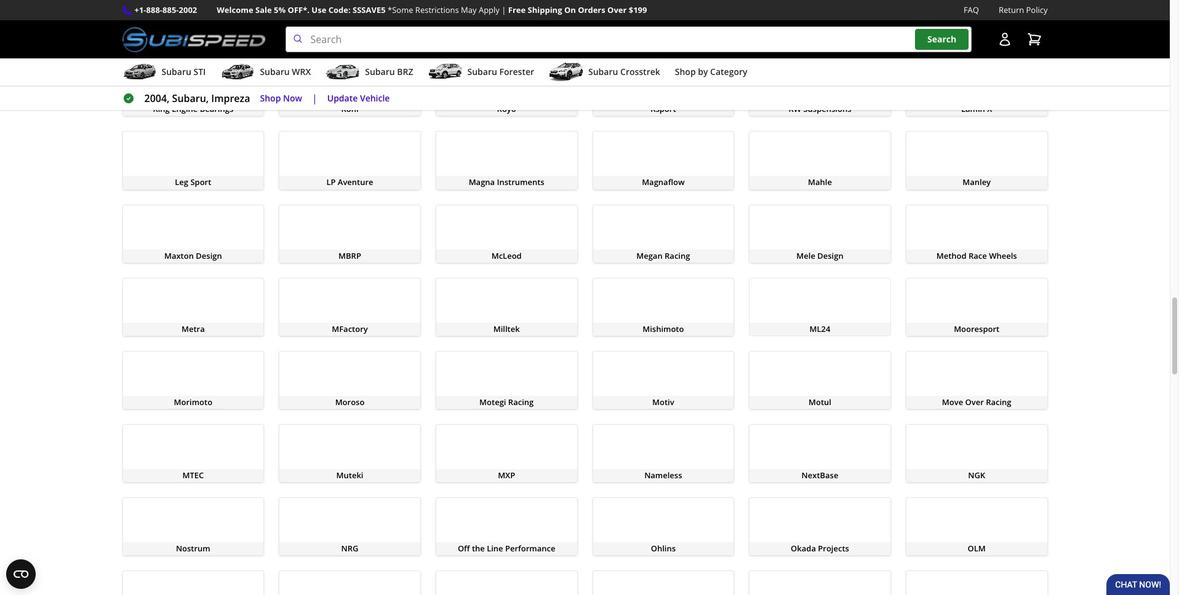Task type: describe. For each thing, give the bounding box(es) containing it.
lp aventure
[[326, 177, 373, 188]]

kartboy
[[335, 30, 365, 41]]

welcome
[[217, 4, 253, 15]]

manley
[[963, 177, 991, 188]]

a subaru wrx thumbnail image image
[[221, 63, 255, 81]]

off*.
[[288, 4, 310, 15]]

kw
[[789, 104, 801, 115]]

motiv
[[652, 397, 674, 408]]

shop by category button
[[675, 61, 748, 86]]

metra link
[[122, 278, 264, 337]]

ohlins
[[651, 543, 676, 555]]

faq link
[[964, 4, 979, 17]]

racing for megan racing
[[665, 250, 690, 261]]

okada projects link
[[749, 498, 891, 556]]

move over racing link
[[906, 351, 1048, 410]]

mfactory link
[[279, 278, 421, 337]]

subaru sti button
[[122, 61, 206, 86]]

over inside "link"
[[965, 397, 984, 408]]

mishimoto link
[[592, 278, 734, 337]]

mxp
[[498, 470, 515, 481]]

subispeed logo image
[[122, 27, 266, 52]]

morimoto link
[[122, 351, 264, 410]]

subaru sti
[[162, 66, 206, 78]]

brz
[[397, 66, 413, 78]]

policy
[[1026, 4, 1048, 15]]

free
[[508, 4, 526, 15]]

sssave5
[[353, 4, 386, 15]]

koni
[[341, 104, 359, 115]]

okada
[[791, 543, 816, 555]]

mele design
[[797, 250, 844, 261]]

okada projects
[[791, 543, 849, 555]]

return policy link
[[999, 4, 1048, 17]]

king engine bearings
[[153, 104, 233, 115]]

morimoto
[[174, 397, 212, 408]]

ohlins link
[[592, 498, 734, 556]]

5%
[[274, 4, 286, 15]]

+1-888-885-2002
[[134, 4, 197, 15]]

subaru wrx button
[[221, 61, 311, 86]]

subaru for subaru forester
[[467, 66, 497, 78]]

return
[[999, 4, 1024, 15]]

a subaru crosstrek thumbnail image image
[[549, 63, 583, 81]]

1 horizontal spatial |
[[502, 4, 506, 15]]

magnaflow link
[[592, 131, 734, 190]]

moroso link
[[279, 351, 421, 410]]

race
[[969, 250, 987, 261]]

shipping
[[528, 4, 562, 15]]

mcleod link
[[436, 205, 578, 263]]

sport
[[190, 177, 211, 188]]

forester
[[499, 66, 534, 78]]

subaru for subaru brz
[[365, 66, 395, 78]]

lamin x link
[[906, 58, 1048, 117]]

$199
[[629, 4, 647, 15]]

crosstrek
[[620, 66, 660, 78]]

off the line performance
[[458, 543, 555, 555]]

+1-888-885-2002 link
[[134, 4, 197, 17]]

wheels
[[989, 250, 1017, 261]]

ml24
[[810, 324, 831, 335]]

k&n
[[185, 30, 202, 41]]

mfactory
[[332, 324, 368, 335]]

on
[[564, 4, 576, 15]]

line
[[487, 543, 503, 555]]

mele
[[797, 250, 815, 261]]

a subaru sti thumbnail image image
[[122, 63, 157, 81]]

performance
[[505, 543, 555, 555]]

mbrp
[[339, 250, 361, 261]]

mcleod
[[492, 250, 522, 261]]

button image
[[997, 32, 1012, 47]]

search button
[[915, 29, 969, 50]]

shop for shop now
[[260, 92, 281, 104]]

subaru crosstrek
[[588, 66, 660, 78]]

megan racing link
[[592, 205, 734, 263]]

magnaflow
[[642, 177, 685, 188]]

muteki
[[336, 470, 363, 481]]

leg sport link
[[122, 131, 264, 190]]

update vehicle
[[327, 92, 390, 104]]

king for king engine bearings
[[153, 104, 170, 115]]

instruments
[[497, 177, 545, 188]]

mooresport link
[[906, 278, 1048, 337]]

aventure
[[338, 177, 373, 188]]

mishimoto
[[643, 324, 684, 335]]

shop now
[[260, 92, 302, 104]]

mahle
[[808, 177, 832, 188]]

koyo
[[497, 104, 516, 115]]

shop now link
[[260, 92, 302, 106]]

subaru forester
[[467, 66, 534, 78]]

return policy
[[999, 4, 1048, 15]]

moroso
[[335, 397, 365, 408]]

move
[[942, 397, 963, 408]]

milltek link
[[436, 278, 578, 337]]

0 horizontal spatial over
[[608, 4, 627, 15]]

design for mele design
[[818, 250, 844, 261]]

lamin x
[[961, 104, 992, 115]]

impreza
[[211, 92, 250, 105]]



Task type: locate. For each thing, give the bounding box(es) containing it.
885-
[[163, 4, 179, 15]]

ngk link
[[906, 425, 1048, 483]]

over left $199
[[608, 4, 627, 15]]

shop left now
[[260, 92, 281, 104]]

1 horizontal spatial over
[[965, 397, 984, 408]]

2 design from the left
[[818, 250, 844, 261]]

subaru inside "dropdown button"
[[162, 66, 191, 78]]

wrx
[[292, 66, 311, 78]]

leg sport
[[175, 177, 211, 188]]

now
[[283, 92, 302, 104]]

nextbase
[[802, 470, 839, 481]]

off
[[458, 543, 470, 555]]

bearings
[[200, 104, 233, 115]]

metra
[[182, 324, 205, 335]]

0 horizontal spatial |
[[312, 92, 317, 105]]

nrg
[[341, 543, 358, 555]]

sale
[[255, 4, 272, 15]]

nrg link
[[279, 498, 421, 556]]

racing right "megan"
[[665, 250, 690, 261]]

king engine bearings link
[[122, 58, 264, 117]]

subaru left "brz"
[[365, 66, 395, 78]]

1 design from the left
[[196, 250, 222, 261]]

vehicle
[[360, 92, 390, 104]]

olm link
[[906, 498, 1048, 556]]

2 subaru from the left
[[260, 66, 290, 78]]

king left engine
[[153, 104, 170, 115]]

subaru left sti
[[162, 66, 191, 78]]

muteki link
[[279, 425, 421, 483]]

off the line performance link
[[436, 498, 578, 556]]

1 vertical spatial |
[[312, 92, 317, 105]]

king
[[968, 30, 985, 41], [153, 104, 170, 115]]

1 subaru from the left
[[162, 66, 191, 78]]

2002
[[179, 4, 197, 15]]

shop
[[675, 66, 696, 78], [260, 92, 281, 104]]

1 horizontal spatial racing
[[665, 250, 690, 261]]

design for maxton design
[[196, 250, 222, 261]]

welcome sale 5% off*. use code: sssave5
[[217, 4, 386, 15]]

subaru left forester
[[467, 66, 497, 78]]

subaru inside 'dropdown button'
[[365, 66, 395, 78]]

mahle link
[[749, 131, 891, 190]]

subaru wrx
[[260, 66, 311, 78]]

design right maxton
[[196, 250, 222, 261]]

subaru left crosstrek in the top of the page
[[588, 66, 618, 78]]

king down the faq link
[[968, 30, 985, 41]]

lp
[[326, 177, 336, 188]]

shop left by
[[675, 66, 696, 78]]

open widget image
[[6, 560, 36, 590]]

mxp link
[[436, 425, 578, 483]]

method race wheels link
[[906, 205, 1048, 263]]

koyo link
[[436, 58, 578, 117]]

magna
[[469, 177, 495, 188]]

1 vertical spatial shop
[[260, 92, 281, 104]]

x
[[987, 104, 992, 115]]

move over racing
[[942, 397, 1012, 408]]

engine
[[172, 104, 198, 115]]

0 vertical spatial |
[[502, 4, 506, 15]]

0 vertical spatial king
[[968, 30, 985, 41]]

1 vertical spatial king
[[153, 104, 170, 115]]

over right move
[[965, 397, 984, 408]]

by
[[698, 66, 708, 78]]

2004, subaru, impreza
[[144, 92, 250, 105]]

| right now
[[312, 92, 317, 105]]

3 subaru from the left
[[365, 66, 395, 78]]

lamin
[[961, 104, 985, 115]]

leg
[[175, 177, 188, 188]]

subaru for subaru wrx
[[260, 66, 290, 78]]

motegi
[[480, 397, 506, 408]]

racing inside "link"
[[986, 397, 1012, 408]]

faq
[[964, 4, 979, 15]]

olm
[[968, 543, 986, 555]]

shop inside shop now link
[[260, 92, 281, 104]]

a subaru brz thumbnail image image
[[326, 63, 360, 81]]

1 horizontal spatial shop
[[675, 66, 696, 78]]

maxton
[[164, 250, 194, 261]]

over
[[608, 4, 627, 15], [965, 397, 984, 408]]

0 horizontal spatial shop
[[260, 92, 281, 104]]

1 horizontal spatial design
[[818, 250, 844, 261]]

may
[[461, 4, 477, 15]]

magna instruments
[[469, 177, 545, 188]]

subaru for subaru sti
[[162, 66, 191, 78]]

2004,
[[144, 92, 170, 105]]

use
[[312, 4, 326, 15]]

1 vertical spatial over
[[965, 397, 984, 408]]

apply
[[479, 4, 500, 15]]

megan
[[637, 250, 663, 261]]

mbrp link
[[279, 205, 421, 263]]

restrictions
[[415, 4, 459, 15]]

update
[[327, 92, 358, 104]]

king link
[[906, 0, 1048, 43]]

0 horizontal spatial king
[[153, 104, 170, 115]]

0 vertical spatial shop
[[675, 66, 696, 78]]

manley link
[[906, 131, 1048, 190]]

*some restrictions may apply | free shipping on orders over $199
[[388, 4, 647, 15]]

1 horizontal spatial king
[[968, 30, 985, 41]]

motegi racing
[[480, 397, 534, 408]]

subaru for subaru crosstrek
[[588, 66, 618, 78]]

racing right motegi
[[508, 397, 534, 408]]

mtec link
[[122, 425, 264, 483]]

category
[[710, 66, 748, 78]]

mele design link
[[749, 205, 891, 263]]

0 vertical spatial over
[[608, 4, 627, 15]]

suspensions
[[803, 104, 852, 115]]

sti
[[194, 66, 206, 78]]

shop inside shop by category dropdown button
[[675, 66, 696, 78]]

racing right move
[[986, 397, 1012, 408]]

a subaru forester thumbnail image image
[[428, 63, 463, 81]]

design
[[196, 250, 222, 261], [818, 250, 844, 261]]

search input field
[[285, 27, 972, 52]]

motegi racing link
[[436, 351, 578, 410]]

| left free
[[502, 4, 506, 15]]

design right mele
[[818, 250, 844, 261]]

0 horizontal spatial racing
[[508, 397, 534, 408]]

2 horizontal spatial racing
[[986, 397, 1012, 408]]

subaru left wrx
[[260, 66, 290, 78]]

4 subaru from the left
[[467, 66, 497, 78]]

5 subaru from the left
[[588, 66, 618, 78]]

nameless link
[[592, 425, 734, 483]]

ngk
[[968, 470, 985, 481]]

shop for shop by category
[[675, 66, 696, 78]]

kw suspensions link
[[749, 58, 891, 117]]

method
[[937, 250, 967, 261]]

ml24 link
[[749, 278, 891, 337]]

|
[[502, 4, 506, 15], [312, 92, 317, 105]]

subaru inside dropdown button
[[260, 66, 290, 78]]

milltek
[[493, 324, 520, 335]]

nameless
[[644, 470, 682, 481]]

subaru
[[162, 66, 191, 78], [260, 66, 290, 78], [365, 66, 395, 78], [467, 66, 497, 78], [588, 66, 618, 78]]

0 horizontal spatial design
[[196, 250, 222, 261]]

subaru brz button
[[326, 61, 413, 86]]

racing for motegi racing
[[508, 397, 534, 408]]

king for king
[[968, 30, 985, 41]]

maxton design
[[164, 250, 222, 261]]



Task type: vqa. For each thing, say whether or not it's contained in the screenshot.
Mounts Included dropdown button
no



